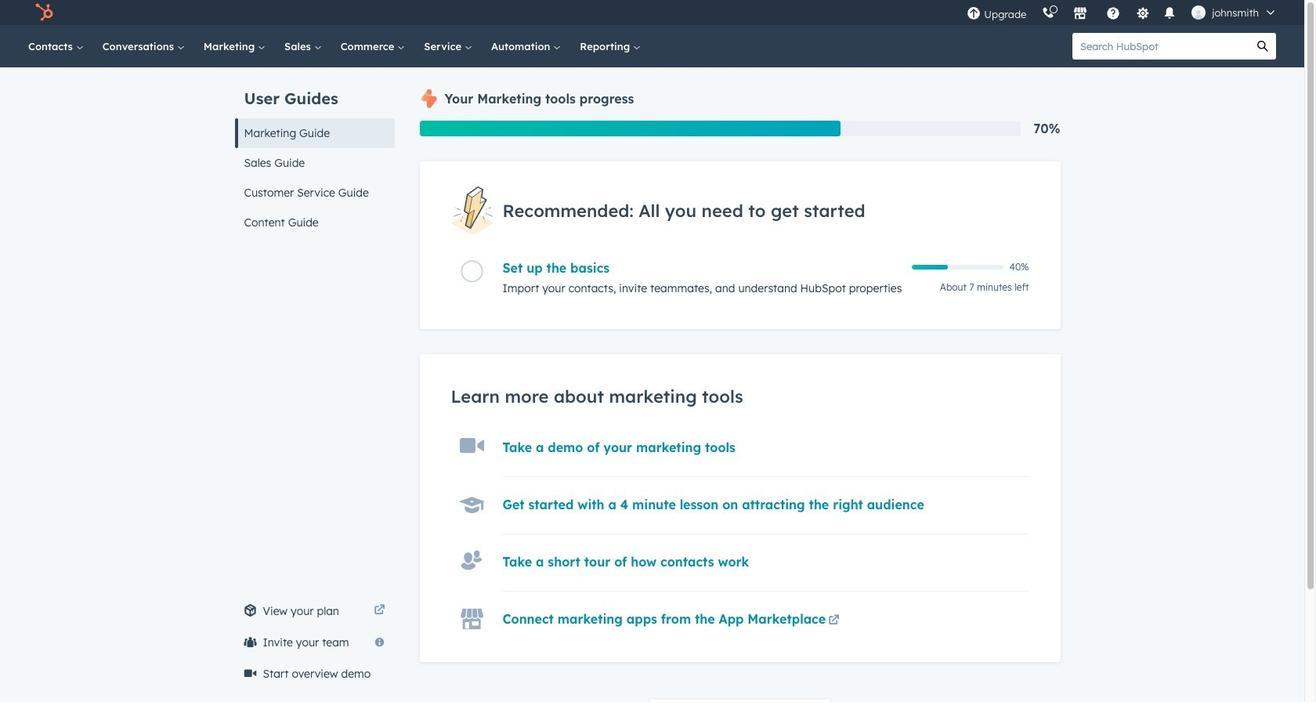 Task type: locate. For each thing, give the bounding box(es) containing it.
marketplaces image
[[1074, 7, 1088, 21]]

1 horizontal spatial link opens in a new window image
[[829, 612, 840, 631]]

0 horizontal spatial link opens in a new window image
[[374, 602, 385, 621]]

link opens in a new window image
[[374, 605, 385, 617], [829, 615, 840, 627]]

menu
[[959, 0, 1286, 25]]

0 horizontal spatial link opens in a new window image
[[374, 605, 385, 617]]

link opens in a new window image for link opens in a new window icon to the left
[[374, 605, 385, 617]]

link opens in a new window image
[[374, 602, 385, 621], [829, 612, 840, 631]]

progress bar
[[420, 121, 841, 136]]

user guides element
[[235, 67, 395, 237]]

1 horizontal spatial link opens in a new window image
[[829, 615, 840, 627]]

link opens in a new window image for right link opens in a new window icon
[[829, 615, 840, 627]]



Task type: describe. For each thing, give the bounding box(es) containing it.
john smith image
[[1192, 5, 1206, 20]]

Search HubSpot search field
[[1073, 33, 1250, 60]]

[object object] complete progress bar
[[912, 265, 948, 270]]



Task type: vqa. For each thing, say whether or not it's contained in the screenshot.
THE USER GUIDES element
yes



